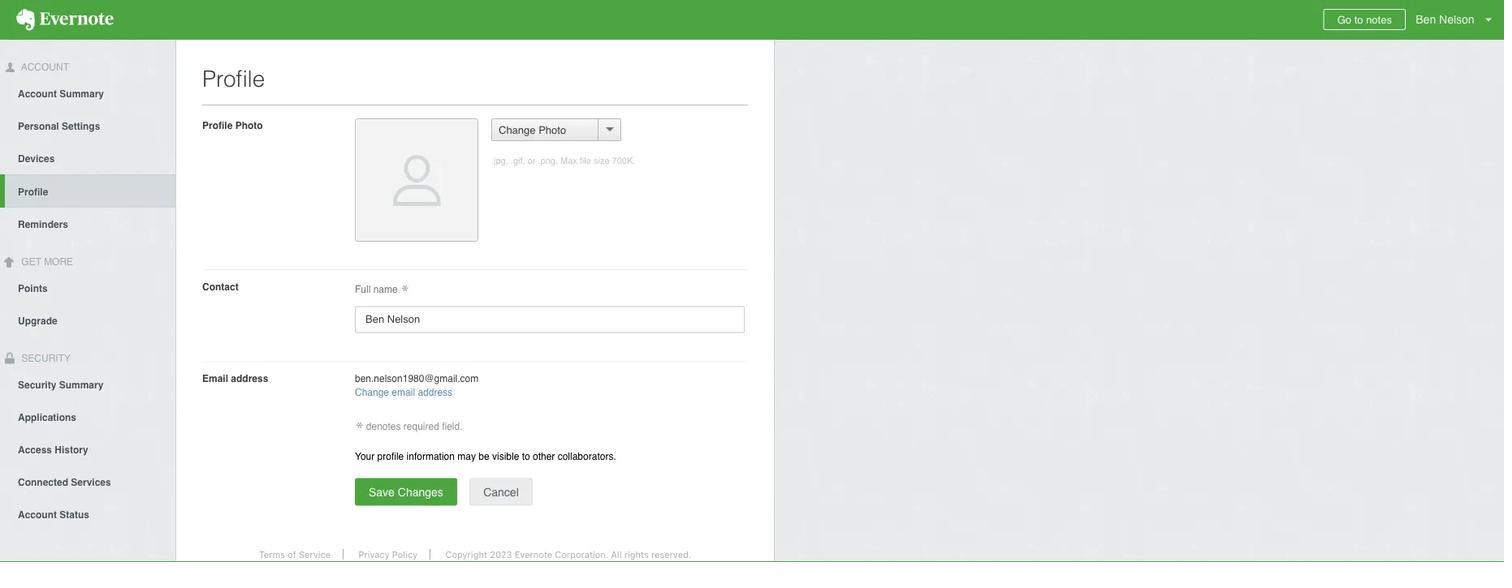 Task type: vqa. For each thing, say whether or not it's contained in the screenshot.
more
yes



Task type: locate. For each thing, give the bounding box(es) containing it.
ben nelson
[[1416, 13, 1475, 26]]

account inside account status link
[[18, 510, 57, 521]]

2023
[[490, 550, 512, 560]]

history
[[55, 445, 88, 456]]

0 vertical spatial account
[[19, 62, 69, 73]]

1 vertical spatial to
[[522, 451, 530, 462]]

account up personal
[[18, 88, 57, 100]]

0 vertical spatial security
[[19, 353, 71, 364]]

required
[[404, 421, 439, 433]]

1 vertical spatial account
[[18, 88, 57, 100]]

to left other
[[522, 451, 530, 462]]

0 horizontal spatial change
[[355, 387, 389, 399]]

security
[[19, 353, 71, 364], [18, 380, 56, 391]]

1 vertical spatial profile
[[202, 120, 233, 131]]

privacy policy
[[358, 550, 418, 560]]

change left email
[[355, 387, 389, 399]]

or
[[528, 156, 536, 166]]

account up account summary on the left top of the page
[[19, 62, 69, 73]]

0 vertical spatial change
[[499, 124, 536, 136]]

profile
[[377, 451, 404, 462]]

1 horizontal spatial change
[[499, 124, 536, 136]]

terms of service
[[259, 550, 331, 560]]

get more
[[19, 256, 73, 268]]

full
[[355, 284, 371, 296]]

profile
[[202, 66, 265, 92], [202, 120, 233, 131], [18, 187, 48, 198]]

1 horizontal spatial address
[[418, 387, 452, 399]]

rights
[[624, 550, 649, 560]]

settings
[[62, 121, 100, 132]]

email address
[[202, 373, 268, 385]]

account inside account summary link
[[18, 88, 57, 100]]

connected services
[[18, 477, 111, 488]]

summary up personal settings link at the top left of the page
[[60, 88, 104, 100]]

security up security summary
[[19, 353, 71, 364]]

change
[[499, 124, 536, 136], [355, 387, 389, 399]]

photo
[[235, 120, 263, 131], [539, 124, 566, 136]]

account summary link
[[0, 77, 175, 109]]

policy
[[392, 550, 418, 560]]

1 horizontal spatial photo
[[539, 124, 566, 136]]

account down connected
[[18, 510, 57, 521]]

terms
[[259, 550, 285, 560]]

address down ben.nelson1980@gmail.com
[[418, 387, 452, 399]]

be
[[479, 451, 489, 462]]

get
[[21, 256, 41, 268]]

None submit
[[355, 479, 457, 506], [470, 479, 533, 506], [355, 479, 457, 506], [470, 479, 533, 506]]

personal settings link
[[0, 109, 175, 142]]

account summary
[[18, 88, 104, 100]]

1 vertical spatial change
[[355, 387, 389, 399]]

summary
[[60, 88, 104, 100], [59, 380, 103, 391]]

2 vertical spatial account
[[18, 510, 57, 521]]

personal settings
[[18, 121, 100, 132]]

1 horizontal spatial to
[[1355, 13, 1363, 26]]

address right email
[[231, 373, 268, 385]]

summary up applications link
[[59, 380, 103, 391]]

.gif,
[[511, 156, 525, 166]]

1 vertical spatial summary
[[59, 380, 103, 391]]

change up .gif,
[[499, 124, 536, 136]]

2 vertical spatial profile
[[18, 187, 48, 198]]

profile photo
[[202, 120, 263, 131]]

access history
[[18, 445, 88, 456]]

0 vertical spatial address
[[231, 373, 268, 385]]

connected
[[18, 477, 68, 488]]

.jpg, .gif, or .png. max file size 700k.
[[491, 156, 635, 166]]

full name
[[355, 284, 400, 296]]

devices link
[[0, 142, 175, 174]]

account for account summary
[[18, 88, 57, 100]]

personal
[[18, 121, 59, 132]]

1 vertical spatial address
[[418, 387, 452, 399]]

0 vertical spatial profile
[[202, 66, 265, 92]]

your
[[355, 451, 375, 462]]

security for security summary
[[18, 380, 56, 391]]

security up applications
[[18, 380, 56, 391]]

corporation.
[[555, 550, 608, 560]]

email
[[392, 387, 415, 399]]

points link
[[0, 272, 175, 304]]

0 horizontal spatial address
[[231, 373, 268, 385]]

account for account status
[[18, 510, 57, 521]]

connected services link
[[0, 466, 175, 498]]

privacy
[[358, 550, 390, 560]]

to
[[1355, 13, 1363, 26], [522, 451, 530, 462]]

1 vertical spatial security
[[18, 380, 56, 391]]

0 horizontal spatial photo
[[235, 120, 263, 131]]

notes
[[1366, 13, 1392, 26]]

denotes required field.
[[363, 421, 463, 433]]

address inside ben.nelson1980@gmail.com change email address
[[418, 387, 452, 399]]

applications link
[[0, 401, 175, 433]]

points
[[18, 283, 48, 295]]

copyright
[[445, 550, 487, 560]]

0 vertical spatial summary
[[60, 88, 104, 100]]

address
[[231, 373, 268, 385], [418, 387, 452, 399]]

0 vertical spatial to
[[1355, 13, 1363, 26]]

file
[[580, 156, 591, 166]]

visible
[[492, 451, 519, 462]]

account status
[[18, 510, 89, 521]]

.png.
[[538, 156, 558, 166]]

evernote link
[[0, 0, 130, 40]]

.jpg,
[[491, 156, 508, 166]]

to right go
[[1355, 13, 1363, 26]]

name
[[373, 284, 398, 296]]

max
[[560, 156, 577, 166]]



Task type: describe. For each thing, give the bounding box(es) containing it.
to inside "link"
[[1355, 13, 1363, 26]]

photo for change photo
[[539, 124, 566, 136]]

change photo
[[499, 124, 566, 136]]

security summary
[[18, 380, 103, 391]]

your profile information may be visible to other collaborators.
[[355, 451, 616, 462]]

terms of service link
[[247, 550, 344, 560]]

devices
[[18, 153, 55, 165]]

nelson
[[1439, 13, 1475, 26]]

change inside ben.nelson1980@gmail.com change email address
[[355, 387, 389, 399]]

reminders
[[18, 219, 68, 231]]

more
[[44, 256, 73, 268]]

all
[[611, 550, 622, 560]]

reminders link
[[0, 208, 175, 240]]

profile for profile photo
[[202, 120, 233, 131]]

go
[[1338, 13, 1352, 26]]

ben nelson link
[[1412, 0, 1504, 40]]

of
[[288, 550, 296, 560]]

services
[[71, 477, 111, 488]]

privacy policy link
[[346, 550, 431, 560]]

700k.
[[612, 156, 635, 166]]

size
[[594, 156, 610, 166]]

go to notes
[[1338, 13, 1392, 26]]

ben.nelson1980@gmail.com change email address
[[355, 373, 479, 399]]

profile link
[[5, 174, 175, 208]]

email
[[202, 373, 228, 385]]

field.
[[442, 421, 463, 433]]

access
[[18, 445, 52, 456]]

service
[[299, 550, 331, 560]]

profile for profile link
[[18, 187, 48, 198]]

information
[[407, 451, 455, 462]]

ben
[[1416, 13, 1436, 26]]

summary for account summary
[[60, 88, 104, 100]]

account status link
[[0, 498, 175, 531]]

change email address link
[[355, 387, 452, 399]]

security for security
[[19, 353, 71, 364]]

0 horizontal spatial to
[[522, 451, 530, 462]]

collaborators.
[[558, 451, 616, 462]]

summary for security summary
[[59, 380, 103, 391]]

applications
[[18, 412, 76, 423]]

go to notes link
[[1324, 9, 1406, 30]]

upgrade
[[18, 316, 57, 327]]

ben.nelson1980@gmail.com
[[355, 373, 479, 385]]

account for account
[[19, 62, 69, 73]]

evernote image
[[0, 9, 130, 31]]

reserved.
[[651, 550, 691, 560]]

denotes
[[366, 421, 401, 433]]

Full name text field
[[355, 306, 745, 333]]

copyright 2023 evernote corporation. all rights reserved.
[[445, 550, 691, 560]]

contact
[[202, 281, 239, 293]]

may
[[458, 451, 476, 462]]

other
[[533, 451, 555, 462]]

evernote
[[515, 550, 552, 560]]

photo for profile photo
[[235, 120, 263, 131]]

upgrade link
[[0, 304, 175, 337]]

security summary link
[[0, 368, 175, 401]]

status
[[60, 510, 89, 521]]

access history link
[[0, 433, 175, 466]]



